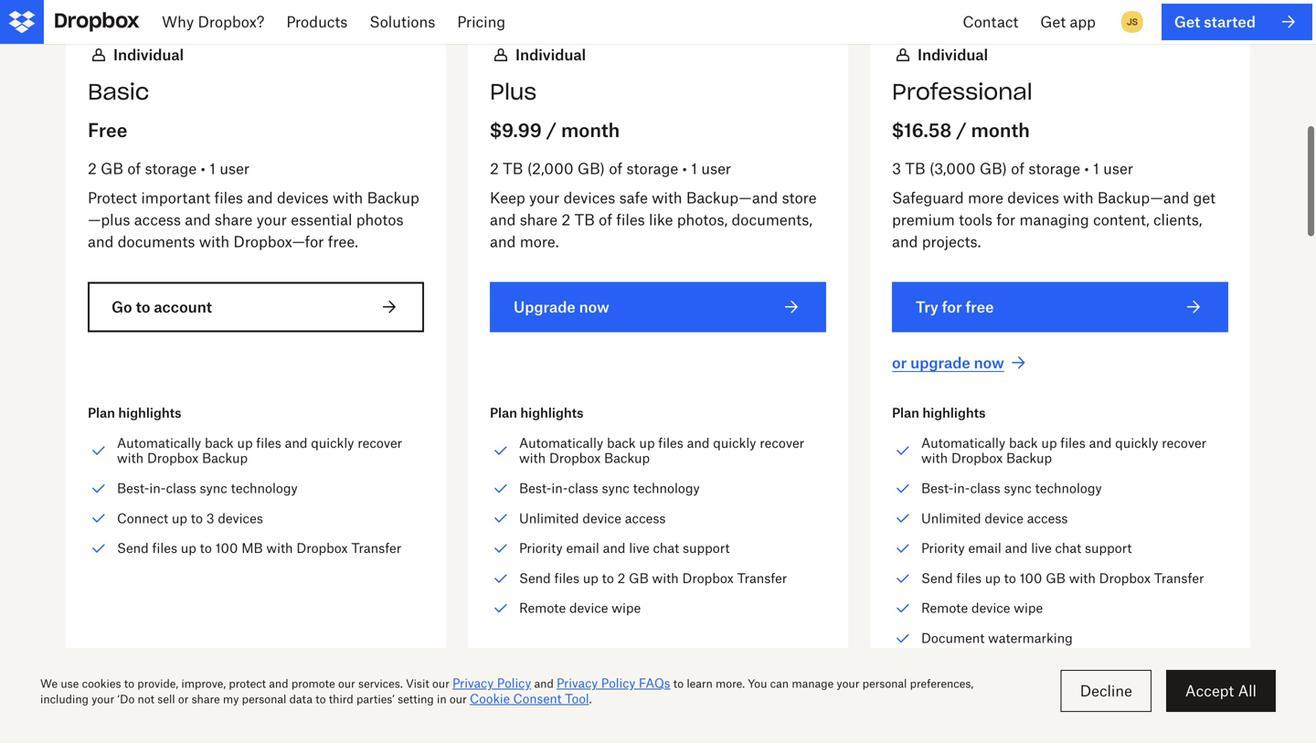 Task type: locate. For each thing, give the bounding box(es) containing it.
and
[[247, 189, 273, 207], [185, 211, 211, 228], [490, 211, 516, 228], [88, 233, 114, 250], [490, 233, 516, 250], [892, 233, 918, 250], [285, 435, 308, 451], [687, 435, 710, 451], [1089, 435, 1112, 451], [603, 540, 626, 556], [1005, 540, 1028, 556]]

remote device wipe up document watermarking
[[922, 600, 1043, 616]]

quickly for plus
[[713, 435, 757, 451]]

live
[[629, 540, 650, 556], [1031, 540, 1052, 556]]

highlights for basic
[[118, 405, 181, 421]]

1 horizontal spatial unlimited device access
[[922, 510, 1068, 526]]

priority for send files up to 2 gb with dropbox transfer
[[519, 540, 563, 556]]

1 for plus
[[691, 159, 697, 177]]

user for plus
[[701, 159, 731, 177]]

of up safeguard more devices with backup—and get premium tools for managing content, clients, and projects.
[[1011, 159, 1025, 177]]

1 unlimited from the left
[[519, 510, 579, 526]]

storage up important on the top left
[[145, 159, 197, 177]]

2 • from the left
[[682, 159, 687, 177]]

1 horizontal spatial unlimited
[[922, 510, 982, 526]]

in-
[[149, 480, 166, 496], [552, 480, 568, 496], [954, 480, 971, 496]]

1 highlights from the left
[[118, 405, 181, 421]]

/ right $9.99
[[546, 119, 557, 141]]

storage up safe at the top of page
[[627, 159, 679, 177]]

2 best-in-class sync technology from the left
[[519, 480, 700, 496]]

3 • from the left
[[1085, 159, 1090, 177]]

in- for plus
[[552, 480, 568, 496]]

go to account
[[112, 298, 212, 316]]

2 recover from the left
[[760, 435, 805, 451]]

month up 3 tb (3,000 gb) of storage • 1 user
[[971, 119, 1030, 141]]

products
[[287, 13, 348, 31]]

2 horizontal spatial recover
[[1162, 435, 1207, 451]]

unlimited device access up send files up to 100 gb with dropbox transfer on the bottom of page
[[922, 510, 1068, 526]]

1 horizontal spatial class
[[568, 480, 599, 496]]

1 vertical spatial 3
[[206, 510, 214, 526]]

best- for basic
[[117, 480, 149, 496]]

send files up to 100 gb with dropbox transfer
[[922, 570, 1204, 586]]

1 horizontal spatial highlights
[[521, 405, 584, 421]]

1 horizontal spatial priority
[[922, 540, 965, 556]]

2 plan from the left
[[490, 405, 517, 421]]

month
[[561, 119, 620, 141], [971, 119, 1030, 141]]

2 best- from the left
[[519, 480, 552, 496]]

of up safe at the top of page
[[609, 159, 623, 177]]

2 priority email and live chat support from the left
[[922, 540, 1132, 556]]

backup—and up "content,"
[[1098, 189, 1190, 207]]

remote for send files up to 2 gb with dropbox transfer
[[519, 600, 566, 616]]

1 wipe from the left
[[612, 600, 641, 616]]

0 horizontal spatial back
[[205, 435, 234, 451]]

2 horizontal spatial best-in-class sync technology
[[922, 480, 1102, 496]]

best-
[[117, 480, 149, 496], [519, 480, 552, 496], [922, 480, 954, 496]]

and inside safeguard more devices with backup—and get premium tools for managing content, clients, and projects.
[[892, 233, 918, 250]]

automatically for basic
[[117, 435, 201, 451]]

best-in-class sync technology
[[117, 480, 298, 496], [519, 480, 700, 496], [922, 480, 1102, 496]]

2 live from the left
[[1031, 540, 1052, 556]]

2 technology from the left
[[633, 480, 700, 496]]

send
[[117, 540, 149, 556], [519, 570, 551, 586], [922, 570, 953, 586]]

1 plan highlights from the left
[[88, 405, 181, 421]]

0 vertical spatial 3
[[892, 159, 901, 177]]

2 horizontal spatial class
[[971, 480, 1001, 496]]

1 horizontal spatial gb)
[[980, 159, 1007, 177]]

2 unlimited device access from the left
[[922, 510, 1068, 526]]

3 back from the left
[[1009, 435, 1038, 451]]

1 automatically back up files and quickly recover with dropbox backup from the left
[[117, 435, 402, 466]]

1 storage from the left
[[145, 159, 197, 177]]

tb up safeguard
[[905, 159, 926, 177]]

0 horizontal spatial in-
[[149, 480, 166, 496]]

free
[[966, 298, 994, 316]]

2 1 from the left
[[691, 159, 697, 177]]

2 remote from the left
[[922, 600, 968, 616]]

email up send files up to 100 gb with dropbox transfer on the bottom of page
[[969, 540, 1002, 556]]

go to account link
[[88, 282, 424, 332]]

1 horizontal spatial share
[[520, 211, 558, 228]]

2 horizontal spatial plan
[[892, 405, 920, 421]]

2 remote device wipe from the left
[[922, 600, 1043, 616]]

unlimited for send files up to 100 gb with dropbox transfer
[[922, 510, 982, 526]]

2 storage from the left
[[627, 159, 679, 177]]

2 gb) from the left
[[980, 159, 1007, 177]]

1 vertical spatial for
[[942, 298, 962, 316]]

tb up the keep
[[503, 159, 523, 177]]

1 class from the left
[[166, 480, 196, 496]]

2 backup—and from the left
[[1098, 189, 1190, 207]]

0 horizontal spatial plan
[[88, 405, 115, 421]]

1 vertical spatial 100
[[1020, 570, 1043, 586]]

get left app
[[1041, 13, 1066, 31]]

2 chat from the left
[[1055, 540, 1082, 556]]

2 horizontal spatial highlights
[[923, 405, 986, 421]]

get inside dropdown button
[[1041, 13, 1066, 31]]

send files up to 2 gb with dropbox transfer
[[519, 570, 787, 586]]

1 up important on the top left
[[209, 159, 216, 177]]

1 support from the left
[[683, 540, 730, 556]]

free.
[[328, 233, 358, 250]]

1 horizontal spatial storage
[[627, 159, 679, 177]]

1 technology from the left
[[231, 480, 298, 496]]

0 horizontal spatial unlimited device access
[[519, 510, 666, 526]]

1 best- from the left
[[117, 480, 149, 496]]

access up send files up to 100 gb with dropbox transfer on the bottom of page
[[1027, 510, 1068, 526]]

plan highlights for plus
[[490, 405, 584, 421]]

1 user from the left
[[220, 159, 250, 177]]

best- for plus
[[519, 480, 552, 496]]

2 in- from the left
[[552, 480, 568, 496]]

backup—and
[[686, 189, 778, 207], [1098, 189, 1190, 207]]

now
[[579, 298, 610, 316], [974, 354, 1005, 372]]

0 horizontal spatial /
[[546, 119, 557, 141]]

1 1 from the left
[[209, 159, 216, 177]]

access for send files up to 2 gb with dropbox transfer
[[625, 510, 666, 526]]

devices
[[277, 189, 329, 207], [564, 189, 616, 207], [1008, 189, 1060, 207], [218, 510, 263, 526]]

100
[[215, 540, 238, 556], [1020, 570, 1043, 586]]

chat for 100
[[1055, 540, 1082, 556]]

sync
[[200, 480, 227, 496], [602, 480, 630, 496], [1004, 480, 1032, 496]]

js button
[[1118, 7, 1147, 37]]

0 horizontal spatial quickly
[[311, 435, 354, 451]]

gb) right (2,000
[[578, 159, 605, 177]]

2 unlimited from the left
[[922, 510, 982, 526]]

files
[[214, 189, 243, 207], [616, 211, 645, 228], [256, 435, 281, 451], [659, 435, 684, 451], [1061, 435, 1086, 451], [152, 540, 177, 556], [554, 570, 580, 586], [957, 570, 982, 586]]

1 gb) from the left
[[578, 159, 605, 177]]

automatically
[[117, 435, 201, 451], [519, 435, 604, 451], [922, 435, 1006, 451]]

1 horizontal spatial back
[[607, 435, 636, 451]]

wipe up "watermarking"
[[1014, 600, 1043, 616]]

unlimited device access for 2
[[519, 510, 666, 526]]

2 user from the left
[[701, 159, 731, 177]]

1 horizontal spatial remote device wipe
[[922, 600, 1043, 616]]

live up "send files up to 2 gb with dropbox transfer"
[[629, 540, 650, 556]]

2 horizontal spatial •
[[1085, 159, 1090, 177]]

0 horizontal spatial priority
[[519, 540, 563, 556]]

keep your devices safe with backup—and store and share 2 tb of files like photos, documents, and more.
[[490, 189, 817, 250]]

3 up safeguard
[[892, 159, 901, 177]]

devices up essential
[[277, 189, 329, 207]]

gb) up more
[[980, 159, 1007, 177]]

unlimited device access up "send files up to 2 gb with dropbox transfer"
[[519, 510, 666, 526]]

access up "send files up to 2 gb with dropbox transfer"
[[625, 510, 666, 526]]

1
[[209, 159, 216, 177], [691, 159, 697, 177], [1093, 159, 1100, 177]]

2 horizontal spatial gb
[[1046, 570, 1066, 586]]

1 horizontal spatial backup—and
[[1098, 189, 1190, 207]]

user up photos, on the top of the page
[[701, 159, 731, 177]]

technology up send files up to 100 mb with dropbox transfer
[[231, 480, 298, 496]]

2 horizontal spatial access
[[1027, 510, 1068, 526]]

tb down 2 tb (2,000 gb) of storage • 1 user
[[575, 211, 595, 228]]

0 horizontal spatial send
[[117, 540, 149, 556]]

share inside protect important files and devices with backup —plus access and share your essential photos and documents with dropbox—for free.
[[215, 211, 253, 228]]

individual for basic
[[113, 46, 184, 63]]

get left started in the right top of the page
[[1175, 13, 1201, 31]]

1 horizontal spatial email
[[969, 540, 1002, 556]]

individual down why
[[113, 46, 184, 63]]

plan
[[88, 405, 115, 421], [490, 405, 517, 421], [892, 405, 920, 421]]

backup—and up photos, on the top of the page
[[686, 189, 778, 207]]

remote
[[519, 600, 566, 616], [922, 600, 968, 616]]

of down 2 tb (2,000 gb) of storage • 1 user
[[599, 211, 612, 228]]

1 best-in-class sync technology from the left
[[117, 480, 298, 496]]

1 horizontal spatial send
[[519, 570, 551, 586]]

3 quickly from the left
[[1116, 435, 1159, 451]]

priority email and live chat support
[[519, 540, 730, 556], [922, 540, 1132, 556]]

1 horizontal spatial automatically
[[519, 435, 604, 451]]

0 horizontal spatial remote
[[519, 600, 566, 616]]

user up "content,"
[[1104, 159, 1134, 177]]

1 horizontal spatial tb
[[575, 211, 595, 228]]

gb for send files up to 100 gb with dropbox transfer
[[1046, 570, 1066, 586]]

recover
[[358, 435, 402, 451], [760, 435, 805, 451], [1162, 435, 1207, 451]]

2 horizontal spatial automatically
[[922, 435, 1006, 451]]

2 sync from the left
[[602, 480, 630, 496]]

backup—and inside safeguard more devices with backup—and get premium tools for managing content, clients, and projects.
[[1098, 189, 1190, 207]]

support up send files up to 100 gb with dropbox transfer on the bottom of page
[[1085, 540, 1132, 556]]

tb for professional
[[905, 159, 926, 177]]

document watermarking
[[922, 630, 1073, 646]]

$16.58 / month
[[892, 119, 1030, 141]]

1 for professional
[[1093, 159, 1100, 177]]

100 for mb
[[215, 540, 238, 556]]

of inside keep your devices safe with backup—and store and share 2 tb of files like photos, documents, and more.
[[599, 211, 612, 228]]

technology up "send files up to 2 gb with dropbox transfer"
[[633, 480, 700, 496]]

2 plan highlights from the left
[[490, 405, 584, 421]]

3 user from the left
[[1104, 159, 1134, 177]]

3 1 from the left
[[1093, 159, 1100, 177]]

3 automatically from the left
[[922, 435, 1006, 451]]

3 highlights from the left
[[923, 405, 986, 421]]

like
[[649, 211, 673, 228]]

1 horizontal spatial in-
[[552, 480, 568, 496]]

safe
[[620, 189, 648, 207]]

access up 'documents'
[[134, 211, 181, 228]]

3 plan from the left
[[892, 405, 920, 421]]

1 horizontal spatial 100
[[1020, 570, 1043, 586]]

live for 2
[[629, 540, 650, 556]]

2 gb of storage • 1 user
[[88, 159, 250, 177]]

3 up send files up to 100 mb with dropbox transfer
[[206, 510, 214, 526]]

support for 100
[[1085, 540, 1132, 556]]

1 horizontal spatial 3
[[892, 159, 901, 177]]

storage for plus
[[627, 159, 679, 177]]

2 class from the left
[[568, 480, 599, 496]]

2 horizontal spatial send
[[922, 570, 953, 586]]

priority email and live chat support for 100
[[922, 540, 1132, 556]]

1 automatically from the left
[[117, 435, 201, 451]]

0 vertical spatial your
[[529, 189, 560, 207]]

backup inside protect important files and devices with backup —plus access and share your essential photos and documents with dropbox—for free.
[[367, 189, 419, 207]]

2 inside keep your devices safe with backup—and store and share 2 tb of files like photos, documents, and more.
[[562, 211, 571, 228]]

to
[[136, 298, 150, 316], [191, 510, 203, 526], [200, 540, 212, 556], [602, 570, 614, 586], [1004, 570, 1016, 586]]

0 horizontal spatial access
[[134, 211, 181, 228]]

1 horizontal spatial user
[[701, 159, 731, 177]]

0 horizontal spatial highlights
[[118, 405, 181, 421]]

0 horizontal spatial priority email and live chat support
[[519, 540, 730, 556]]

1 horizontal spatial now
[[974, 354, 1005, 372]]

2
[[88, 159, 97, 177], [490, 159, 499, 177], [562, 211, 571, 228], [618, 570, 626, 586]]

individual
[[113, 46, 184, 63], [516, 46, 586, 63], [918, 46, 988, 63]]

2 individual from the left
[[516, 46, 586, 63]]

2 wipe from the left
[[1014, 600, 1043, 616]]

2 tb (2,000 gb) of storage • 1 user
[[490, 159, 731, 177]]

for inside safeguard more devices with backup—and get premium tools for managing content, clients, and projects.
[[997, 211, 1016, 228]]

0 horizontal spatial unlimited
[[519, 510, 579, 526]]

2 horizontal spatial in-
[[954, 480, 971, 496]]

app
[[1070, 13, 1096, 31]]

0 horizontal spatial 3
[[206, 510, 214, 526]]

2 priority from the left
[[922, 540, 965, 556]]

access
[[134, 211, 181, 228], [625, 510, 666, 526], [1027, 510, 1068, 526]]

priority email and live chat support up send files up to 100 gb with dropbox transfer on the bottom of page
[[922, 540, 1132, 556]]

0 horizontal spatial user
[[220, 159, 250, 177]]

devices up managing
[[1008, 189, 1060, 207]]

2 horizontal spatial sync
[[1004, 480, 1032, 496]]

1 individual from the left
[[113, 46, 184, 63]]

2 horizontal spatial user
[[1104, 159, 1134, 177]]

share
[[215, 211, 253, 228], [520, 211, 558, 228]]

$9.99
[[490, 119, 542, 141]]

1 horizontal spatial best-in-class sync technology
[[519, 480, 700, 496]]

• up photos, on the top of the page
[[682, 159, 687, 177]]

class for basic
[[166, 480, 196, 496]]

1 horizontal spatial automatically back up files and quickly recover with dropbox backup
[[519, 435, 805, 466]]

1 horizontal spatial technology
[[633, 480, 700, 496]]

0 horizontal spatial storage
[[145, 159, 197, 177]]

products button
[[276, 0, 359, 44]]

chat for 2
[[653, 540, 680, 556]]

2 horizontal spatial plan highlights
[[892, 405, 986, 421]]

0 horizontal spatial automatically back up files and quickly recover with dropbox backup
[[117, 435, 402, 466]]

gb)
[[578, 159, 605, 177], [980, 159, 1007, 177]]

1 quickly from the left
[[311, 435, 354, 451]]

wipe down "send files up to 2 gb with dropbox transfer"
[[612, 600, 641, 616]]

your up "dropbox—for"
[[257, 211, 287, 228]]

month for professional
[[971, 119, 1030, 141]]

remote device wipe down "send files up to 2 gb with dropbox transfer"
[[519, 600, 641, 616]]

individual up professional
[[918, 46, 988, 63]]

1 recover from the left
[[358, 435, 402, 451]]

2 quickly from the left
[[713, 435, 757, 451]]

technology
[[231, 480, 298, 496], [633, 480, 700, 496], [1035, 480, 1102, 496]]

0 vertical spatial for
[[997, 211, 1016, 228]]

1 horizontal spatial month
[[971, 119, 1030, 141]]

premium
[[892, 211, 955, 228]]

0 horizontal spatial gb)
[[578, 159, 605, 177]]

1 horizontal spatial wipe
[[1014, 600, 1043, 616]]

1 remote from the left
[[519, 600, 566, 616]]

0 horizontal spatial get
[[1041, 13, 1066, 31]]

1 horizontal spatial plan highlights
[[490, 405, 584, 421]]

• up important on the top left
[[201, 159, 205, 177]]

best-in-class sync technology for plus
[[519, 480, 700, 496]]

1 email from the left
[[566, 540, 600, 556]]

1 back from the left
[[205, 435, 234, 451]]

1 horizontal spatial get
[[1175, 13, 1201, 31]]

month up 2 tb (2,000 gb) of storage • 1 user
[[561, 119, 620, 141]]

1 backup—and from the left
[[686, 189, 778, 207]]

0 horizontal spatial backup—and
[[686, 189, 778, 207]]

your down (2,000
[[529, 189, 560, 207]]

to for send files up to 100 mb with dropbox transfer
[[200, 540, 212, 556]]

0 horizontal spatial 1
[[209, 159, 216, 177]]

3 automatically back up files and quickly recover with dropbox backup from the left
[[922, 435, 1207, 466]]

1 horizontal spatial transfer
[[737, 570, 787, 586]]

important
[[141, 189, 210, 207]]

2 horizontal spatial quickly
[[1116, 435, 1159, 451]]

support
[[683, 540, 730, 556], [1085, 540, 1132, 556]]

1 horizontal spatial priority email and live chat support
[[922, 540, 1132, 556]]

support up "send files up to 2 gb with dropbox transfer"
[[683, 540, 730, 556]]

devices down 2 tb (2,000 gb) of storage • 1 user
[[564, 189, 616, 207]]

gb) for plus
[[578, 159, 605, 177]]

wipe for 2
[[612, 600, 641, 616]]

1 horizontal spatial support
[[1085, 540, 1132, 556]]

1 horizontal spatial 1
[[691, 159, 697, 177]]

back for basic
[[205, 435, 234, 451]]

2 email from the left
[[969, 540, 1002, 556]]

1 up "content,"
[[1093, 159, 1100, 177]]

email
[[566, 540, 600, 556], [969, 540, 1002, 556]]

0 horizontal spatial transfer
[[351, 540, 402, 556]]

best-in-class sync technology for basic
[[117, 480, 298, 496]]

2 horizontal spatial 1
[[1093, 159, 1100, 177]]

storage up managing
[[1029, 159, 1081, 177]]

unlimited device access
[[519, 510, 666, 526], [922, 510, 1068, 526]]

1 horizontal spatial recover
[[760, 435, 805, 451]]

1 share from the left
[[215, 211, 253, 228]]

1 priority email and live chat support from the left
[[519, 540, 730, 556]]

try for free link
[[892, 282, 1229, 332]]

•
[[201, 159, 205, 177], [682, 159, 687, 177], [1085, 159, 1090, 177]]

photos,
[[677, 211, 728, 228]]

(3,000
[[930, 159, 976, 177]]

1 sync from the left
[[200, 480, 227, 496]]

3 individual from the left
[[918, 46, 988, 63]]

get
[[1175, 13, 1201, 31], [1041, 13, 1066, 31]]

1 horizontal spatial quickly
[[713, 435, 757, 451]]

0 horizontal spatial class
[[166, 480, 196, 496]]

0 horizontal spatial live
[[629, 540, 650, 556]]

priority email and live chat support up "send files up to 2 gb with dropbox transfer"
[[519, 540, 730, 556]]

1 horizontal spatial /
[[957, 119, 967, 141]]

0 horizontal spatial best-
[[117, 480, 149, 496]]

photos
[[356, 211, 404, 228]]

100 up "watermarking"
[[1020, 570, 1043, 586]]

backup
[[367, 189, 419, 207], [202, 450, 248, 466], [604, 450, 650, 466], [1007, 450, 1052, 466]]

for right try
[[942, 298, 962, 316]]

2 horizontal spatial transfer
[[1154, 570, 1204, 586]]

keep
[[490, 189, 525, 207]]

pricing link
[[446, 0, 517, 44]]

(2,000
[[527, 159, 574, 177]]

1 in- from the left
[[149, 480, 166, 496]]

chat up "send files up to 2 gb with dropbox transfer"
[[653, 540, 680, 556]]

remote device wipe for 2
[[519, 600, 641, 616]]

quickly
[[311, 435, 354, 451], [713, 435, 757, 451], [1116, 435, 1159, 451]]

highlights
[[118, 405, 181, 421], [521, 405, 584, 421], [923, 405, 986, 421]]

0 horizontal spatial sync
[[200, 480, 227, 496]]

chat up send files up to 100 gb with dropbox transfer on the bottom of page
[[1055, 540, 1082, 556]]

share up "dropbox—for"
[[215, 211, 253, 228]]

3 storage from the left
[[1029, 159, 1081, 177]]

3 best- from the left
[[922, 480, 954, 496]]

• for professional
[[1085, 159, 1090, 177]]

try
[[916, 298, 939, 316]]

/ for plus
[[546, 119, 557, 141]]

100 left mb
[[215, 540, 238, 556]]

2 share from the left
[[520, 211, 558, 228]]

2 horizontal spatial automatically back up files and quickly recover with dropbox backup
[[922, 435, 1207, 466]]

user up protect important files and devices with backup —plus access and share your essential photos and documents with dropbox—for free.
[[220, 159, 250, 177]]

or
[[892, 354, 907, 372]]

1 plan from the left
[[88, 405, 115, 421]]

2 highlights from the left
[[521, 405, 584, 421]]

1 horizontal spatial individual
[[516, 46, 586, 63]]

1 horizontal spatial plan
[[490, 405, 517, 421]]

1 month from the left
[[561, 119, 620, 141]]

1 chat from the left
[[653, 540, 680, 556]]

highlights for plus
[[521, 405, 584, 421]]

1 live from the left
[[629, 540, 650, 556]]

1 horizontal spatial remote
[[922, 600, 968, 616]]

0 horizontal spatial tb
[[503, 159, 523, 177]]

2 month from the left
[[971, 119, 1030, 141]]

your
[[529, 189, 560, 207], [257, 211, 287, 228]]

1 up photos, on the top of the page
[[691, 159, 697, 177]]

email up "send files up to 2 gb with dropbox transfer"
[[566, 540, 600, 556]]

2 back from the left
[[607, 435, 636, 451]]

share inside keep your devices safe with backup—and store and share 2 tb of files like photos, documents, and more.
[[520, 211, 558, 228]]

1 horizontal spatial access
[[625, 510, 666, 526]]

individual up plus
[[516, 46, 586, 63]]

gb) for professional
[[980, 159, 1007, 177]]

1 horizontal spatial gb
[[629, 570, 649, 586]]

2 automatically back up files and quickly recover with dropbox backup from the left
[[519, 435, 805, 466]]

get for get app
[[1041, 13, 1066, 31]]

1 unlimited device access from the left
[[519, 510, 666, 526]]

user
[[220, 159, 250, 177], [701, 159, 731, 177], [1104, 159, 1134, 177]]

pricing
[[457, 13, 506, 31]]

• up managing
[[1085, 159, 1090, 177]]

share up more.
[[520, 211, 558, 228]]

for down more
[[997, 211, 1016, 228]]

technology up send files up to 100 gb with dropbox transfer on the bottom of page
[[1035, 480, 1102, 496]]

0 horizontal spatial now
[[579, 298, 610, 316]]

1 priority from the left
[[519, 540, 563, 556]]

2 horizontal spatial tb
[[905, 159, 926, 177]]

connect
[[117, 510, 168, 526]]

get for get started
[[1175, 13, 1201, 31]]

1 horizontal spatial your
[[529, 189, 560, 207]]

user for professional
[[1104, 159, 1134, 177]]

live up send files up to 100 gb with dropbox transfer on the bottom of page
[[1031, 540, 1052, 556]]

0 horizontal spatial month
[[561, 119, 620, 141]]

get started
[[1175, 13, 1256, 31]]

storage for professional
[[1029, 159, 1081, 177]]

0 horizontal spatial individual
[[113, 46, 184, 63]]

send for send files up to 2 gb with dropbox transfer
[[519, 570, 551, 586]]

back
[[205, 435, 234, 451], [607, 435, 636, 451], [1009, 435, 1038, 451]]

2 horizontal spatial best-
[[922, 480, 954, 496]]

1 / from the left
[[546, 119, 557, 141]]

of
[[127, 159, 141, 177], [609, 159, 623, 177], [1011, 159, 1025, 177], [599, 211, 612, 228]]

document
[[922, 630, 985, 646]]

1 remote device wipe from the left
[[519, 600, 641, 616]]

device
[[583, 510, 622, 526], [985, 510, 1024, 526], [570, 600, 608, 616], [972, 600, 1011, 616]]

2 / from the left
[[957, 119, 967, 141]]

0 vertical spatial now
[[579, 298, 610, 316]]

connect up to 3 devices
[[117, 510, 263, 526]]

2 automatically from the left
[[519, 435, 604, 451]]

/ down professional
[[957, 119, 967, 141]]

why dropbox?
[[162, 13, 265, 31]]

remote device wipe
[[519, 600, 641, 616], [922, 600, 1043, 616]]

2 support from the left
[[1085, 540, 1132, 556]]

0 horizontal spatial email
[[566, 540, 600, 556]]

0 horizontal spatial wipe
[[612, 600, 641, 616]]



Task type: vqa. For each thing, say whether or not it's contained in the screenshot.
DELETED FILES
no



Task type: describe. For each thing, give the bounding box(es) containing it.
individual for professional
[[918, 46, 988, 63]]

dropbox?
[[198, 13, 265, 31]]

device up send files up to 100 gb with dropbox transfer on the bottom of page
[[985, 510, 1024, 526]]

upgrade
[[911, 354, 971, 372]]

3 sync from the left
[[1004, 480, 1032, 496]]

device down "send files up to 2 gb with dropbox transfer"
[[570, 600, 608, 616]]

plan for basic
[[88, 405, 115, 421]]

3 plan highlights from the left
[[892, 405, 986, 421]]

clients,
[[1154, 211, 1203, 228]]

automatically back up files and quickly recover with dropbox backup for plus
[[519, 435, 805, 466]]

1 • from the left
[[201, 159, 205, 177]]

to for send files up to 100 gb with dropbox transfer
[[1004, 570, 1016, 586]]

remote device wipe for 100
[[922, 600, 1043, 616]]

started
[[1204, 13, 1256, 31]]

or upgrade now
[[892, 354, 1005, 372]]

email for 2
[[566, 540, 600, 556]]

essential
[[291, 211, 352, 228]]

protect important files and devices with backup —plus access and share your essential photos and documents with dropbox—for free.
[[88, 189, 419, 250]]

mb
[[242, 540, 263, 556]]

quickly for basic
[[311, 435, 354, 451]]

content,
[[1094, 211, 1150, 228]]

3 class from the left
[[971, 480, 1001, 496]]

recover for plus
[[760, 435, 805, 451]]

tools
[[959, 211, 993, 228]]

send for send files up to 100 mb with dropbox transfer
[[117, 540, 149, 556]]

contact button
[[952, 0, 1030, 44]]

3 technology from the left
[[1035, 480, 1102, 496]]

unlimited for send files up to 2 gb with dropbox transfer
[[519, 510, 579, 526]]

send for send files up to 100 gb with dropbox transfer
[[922, 570, 953, 586]]

safeguard
[[892, 189, 964, 207]]

why dropbox? button
[[151, 0, 276, 44]]

automatically back up files and quickly recover with dropbox backup for basic
[[117, 435, 402, 466]]

dropbox—for
[[234, 233, 324, 250]]

remote for send files up to 100 gb with dropbox transfer
[[922, 600, 968, 616]]

more.
[[520, 233, 559, 250]]

live for 100
[[1031, 540, 1052, 556]]

account
[[154, 298, 212, 316]]

0 horizontal spatial gb
[[101, 159, 123, 177]]

documents
[[118, 233, 195, 250]]

sync for plus
[[602, 480, 630, 496]]

unlimited device access for 100
[[922, 510, 1068, 526]]

why
[[162, 13, 194, 31]]

upgrade
[[514, 298, 576, 316]]

get started link
[[1162, 4, 1313, 40]]

files inside protect important files and devices with backup —plus access and share your essential photos and documents with dropbox—for free.
[[214, 189, 243, 207]]

safeguard more devices with backup—and get premium tools for managing content, clients, and projects.
[[892, 189, 1216, 250]]

transfer for send files up to 100 gb with dropbox transfer
[[1154, 570, 1204, 586]]

access for send files up to 100 gb with dropbox transfer
[[1027, 510, 1068, 526]]

professional
[[892, 78, 1033, 105]]

$16.58
[[892, 119, 952, 141]]

projects.
[[922, 233, 981, 250]]

access inside protect important files and devices with backup —plus access and share your essential photos and documents with dropbox—for free.
[[134, 211, 181, 228]]

watermarking
[[988, 630, 1073, 646]]

priority for send files up to 100 gb with dropbox transfer
[[922, 540, 965, 556]]

tb for plus
[[503, 159, 523, 177]]

devices inside safeguard more devices with backup—and get premium tools for managing content, clients, and projects.
[[1008, 189, 1060, 207]]

technology for plus
[[633, 480, 700, 496]]

• for plus
[[682, 159, 687, 177]]

your inside protect important files and devices with backup —plus access and share your essential photos and documents with dropbox—for free.
[[257, 211, 287, 228]]

get app
[[1041, 13, 1096, 31]]

support for 2
[[683, 540, 730, 556]]

—plus
[[88, 211, 130, 228]]

device up "send files up to 2 gb with dropbox transfer"
[[583, 510, 622, 526]]

for inside try for free link
[[942, 298, 962, 316]]

individual for plus
[[516, 46, 586, 63]]

send files up to 100 mb with dropbox transfer
[[117, 540, 402, 556]]

devices inside protect important files and devices with backup —plus access and share your essential photos and documents with dropbox—for free.
[[277, 189, 329, 207]]

month for plus
[[561, 119, 620, 141]]

3 in- from the left
[[954, 480, 971, 496]]

plan highlights for basic
[[88, 405, 181, 421]]

backup—and inside keep your devices safe with backup—and store and share 2 tb of files like photos, documents, and more.
[[686, 189, 778, 207]]

upgrade now
[[514, 298, 610, 316]]

automatically for plus
[[519, 435, 604, 451]]

wipe for 100
[[1014, 600, 1043, 616]]

with inside safeguard more devices with backup—and get premium tools for managing content, clients, and projects.
[[1064, 189, 1094, 207]]

free
[[88, 119, 127, 141]]

documents,
[[732, 211, 813, 228]]

your inside keep your devices safe with backup—and store and share 2 tb of files like photos, documents, and more.
[[529, 189, 560, 207]]

of up 'protect'
[[127, 159, 141, 177]]

3 tb (3,000 gb) of storage • 1 user
[[892, 159, 1134, 177]]

gb for send files up to 2 gb with dropbox transfer
[[629, 570, 649, 586]]

protect
[[88, 189, 137, 207]]

devices up mb
[[218, 510, 263, 526]]

recover for basic
[[358, 435, 402, 451]]

$9.99 / month
[[490, 119, 620, 141]]

device up document watermarking
[[972, 600, 1011, 616]]

/ for professional
[[957, 119, 967, 141]]

to for send files up to 2 gb with dropbox transfer
[[602, 570, 614, 586]]

tb inside keep your devices safe with backup—and store and share 2 tb of files like photos, documents, and more.
[[575, 211, 595, 228]]

now inside 'link'
[[579, 298, 610, 316]]

js
[[1127, 16, 1138, 27]]

plus
[[490, 78, 537, 105]]

solutions button
[[359, 0, 446, 44]]

transfer for send files up to 100 mb with dropbox transfer
[[351, 540, 402, 556]]

managing
[[1020, 211, 1090, 228]]

technology for basic
[[231, 480, 298, 496]]

3 recover from the left
[[1162, 435, 1207, 451]]

or upgrade now link
[[892, 352, 1030, 374]]

more
[[968, 189, 1004, 207]]

class for plus
[[568, 480, 599, 496]]

sync for basic
[[200, 480, 227, 496]]

get
[[1194, 189, 1216, 207]]

get app button
[[1030, 0, 1107, 44]]

in- for basic
[[149, 480, 166, 496]]

priority email and live chat support for 2
[[519, 540, 730, 556]]

store
[[782, 189, 817, 207]]

1 vertical spatial now
[[974, 354, 1005, 372]]

email for 100
[[969, 540, 1002, 556]]

100 for gb
[[1020, 570, 1043, 586]]

plan for plus
[[490, 405, 517, 421]]

files inside keep your devices safe with backup—and store and share 2 tb of files like photos, documents, and more.
[[616, 211, 645, 228]]

with inside keep your devices safe with backup—and store and share 2 tb of files like photos, documents, and more.
[[652, 189, 683, 207]]

upgrade now link
[[490, 282, 826, 332]]

basic
[[88, 78, 149, 105]]

try for free
[[916, 298, 994, 316]]

back for plus
[[607, 435, 636, 451]]

solutions
[[370, 13, 435, 31]]

3 best-in-class sync technology from the left
[[922, 480, 1102, 496]]

go
[[112, 298, 132, 316]]

transfer for send files up to 2 gb with dropbox transfer
[[737, 570, 787, 586]]

contact
[[963, 13, 1019, 31]]

devices inside keep your devices safe with backup—and store and share 2 tb of files like photos, documents, and more.
[[564, 189, 616, 207]]



